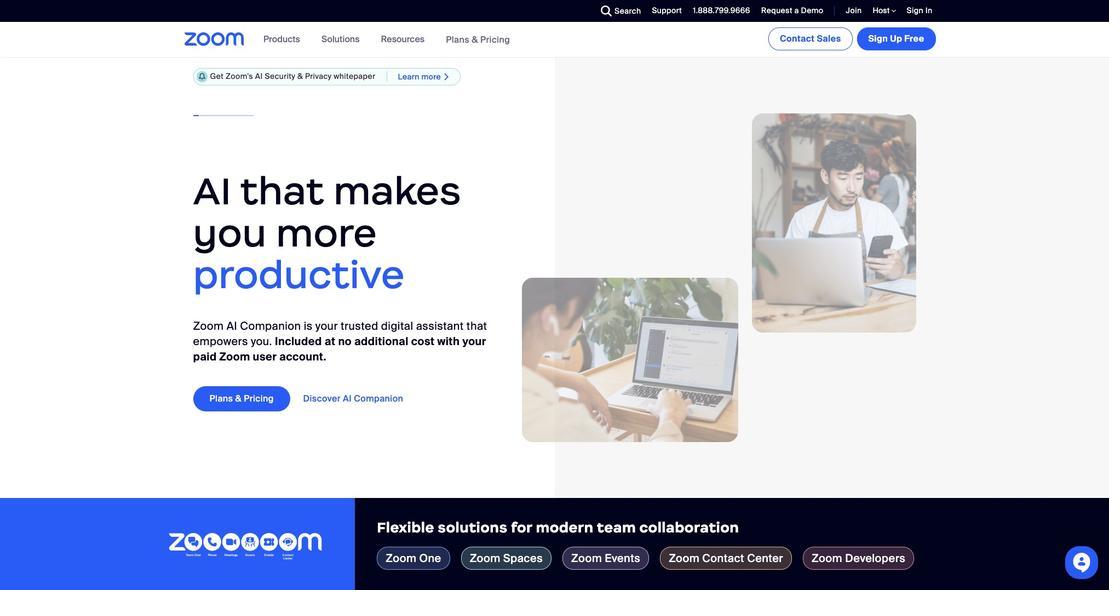 Task type: describe. For each thing, give the bounding box(es) containing it.
zoom one
[[386, 551, 441, 565]]

up
[[891, 33, 903, 44]]

products
[[264, 33, 300, 45]]

sign up free button
[[857, 27, 936, 50]]

discover
[[303, 393, 341, 405]]

one
[[419, 551, 441, 565]]

get zoom's ai security & privacy whitepaper
[[210, 71, 376, 81]]

learn more
[[398, 72, 441, 81]]

0 vertical spatial more
[[422, 72, 441, 81]]

digital
[[381, 319, 413, 333]]

that inside ai that makes you more
[[240, 167, 324, 215]]

makes
[[334, 167, 461, 215]]

with
[[438, 334, 460, 349]]

sales
[[817, 33, 841, 44]]

more inside ai that makes you more
[[276, 209, 377, 257]]

contact inside tab
[[703, 551, 745, 565]]

sign for sign up free
[[869, 33, 888, 44]]

zoom for zoom ai companion is your trusted digital assistant that empowers you.
[[193, 319, 224, 333]]

privacy
[[305, 71, 332, 81]]

zoom for zoom contact center
[[669, 551, 700, 565]]

0 horizontal spatial pricing
[[244, 393, 274, 405]]

host
[[873, 5, 892, 15]]

search
[[615, 6, 641, 16]]

empowers
[[193, 334, 248, 349]]

solutions
[[322, 33, 360, 45]]

zoom's
[[226, 71, 253, 81]]

zoom ai companion is your trusted digital assistant that empowers you.
[[193, 319, 487, 349]]

center
[[748, 551, 784, 565]]

support
[[652, 5, 682, 15]]

account.
[[280, 350, 327, 364]]

flexible solutions for modern team collaboration tab list
[[377, 547, 1088, 570]]

productive
[[193, 251, 405, 299]]

zoom spaces
[[470, 551, 543, 565]]

learn
[[398, 72, 420, 81]]

additional
[[355, 334, 409, 349]]

zoom for zoom one
[[386, 551, 417, 565]]

zoom one tab
[[377, 547, 450, 570]]

solutions button
[[322, 22, 365, 57]]

join link up meetings 'navigation'
[[846, 5, 862, 15]]

pricing inside product information navigation
[[481, 34, 510, 45]]

& inside product information navigation
[[472, 34, 478, 45]]

is
[[304, 319, 313, 333]]

right image
[[441, 72, 452, 81]]

developers
[[846, 551, 906, 565]]

contact sales
[[780, 33, 841, 44]]

2 vertical spatial &
[[235, 393, 242, 405]]

zoom developers tab
[[803, 547, 915, 570]]

modern
[[536, 519, 594, 536]]

meetings navigation
[[767, 22, 938, 53]]

contact inside meetings 'navigation'
[[780, 33, 815, 44]]

for
[[511, 519, 533, 536]]

zoom inside "included at no additional cost with your paid zoom user account."
[[220, 350, 250, 364]]

in
[[926, 5, 933, 15]]

flexible solutions for modern team collaboration
[[377, 519, 739, 536]]

your inside zoom ai companion is your trusted digital assistant that empowers you.
[[316, 319, 338, 333]]

contact sales link
[[769, 27, 853, 50]]



Task type: vqa. For each thing, say whether or not it's contained in the screenshot.
Modern
yes



Task type: locate. For each thing, give the bounding box(es) containing it.
0 horizontal spatial your
[[316, 319, 338, 333]]

that inside zoom ai companion is your trusted digital assistant that empowers you.
[[467, 319, 487, 333]]

zoom contact center
[[669, 551, 784, 565]]

banner
[[171, 22, 938, 58]]

that
[[240, 167, 324, 215], [467, 319, 487, 333]]

sign left up
[[869, 33, 888, 44]]

zoom down solutions
[[470, 551, 501, 565]]

flexible
[[377, 519, 435, 536]]

&
[[472, 34, 478, 45], [298, 71, 303, 81], [235, 393, 242, 405]]

more
[[422, 72, 441, 81], [276, 209, 377, 257]]

get
[[210, 71, 224, 81]]

events
[[605, 551, 641, 565]]

user
[[253, 350, 277, 364]]

join
[[846, 5, 862, 15]]

sign
[[907, 5, 924, 15], [869, 33, 888, 44]]

1 vertical spatial pricing
[[244, 393, 274, 405]]

resources
[[381, 33, 425, 45]]

zoom for zoom events
[[572, 551, 602, 565]]

contact left center
[[703, 551, 745, 565]]

0 vertical spatial &
[[472, 34, 478, 45]]

2 horizontal spatial &
[[472, 34, 478, 45]]

assistant
[[416, 319, 464, 333]]

sign inside button
[[869, 33, 888, 44]]

included at no additional cost with your paid zoom user account.
[[193, 334, 486, 364]]

join link
[[838, 0, 865, 22], [846, 5, 862, 15]]

1 vertical spatial plans
[[210, 393, 233, 405]]

0 vertical spatial your
[[316, 319, 338, 333]]

you.
[[251, 334, 272, 349]]

1 vertical spatial that
[[467, 319, 487, 333]]

request a demo link
[[753, 0, 827, 22], [762, 5, 824, 15]]

free
[[905, 33, 925, 44]]

1 vertical spatial more
[[276, 209, 377, 257]]

zoom up empowers
[[193, 319, 224, 333]]

0 vertical spatial plans & pricing
[[446, 34, 510, 45]]

1.888.799.9666
[[693, 5, 751, 15]]

sign for sign in
[[907, 5, 924, 15]]

zoom inside 'tab'
[[470, 551, 501, 565]]

plans & pricing link
[[446, 34, 510, 45], [446, 34, 510, 45], [193, 386, 290, 412]]

1 horizontal spatial that
[[467, 319, 487, 333]]

plans & pricing inside product information navigation
[[446, 34, 510, 45]]

main content containing ai that makes you more
[[0, 22, 1110, 590]]

plans & pricing down user
[[210, 393, 274, 405]]

whitepaper
[[334, 71, 376, 81]]

host button
[[873, 5, 896, 16]]

zoom logo image
[[184, 32, 244, 46]]

1 vertical spatial &
[[298, 71, 303, 81]]

paid
[[193, 350, 217, 364]]

no
[[338, 334, 352, 349]]

request a demo
[[762, 5, 824, 15]]

1 vertical spatial contact
[[703, 551, 745, 565]]

plans inside product information navigation
[[446, 34, 470, 45]]

1 horizontal spatial your
[[463, 334, 486, 349]]

0 horizontal spatial sign
[[869, 33, 888, 44]]

zoom contact center tab
[[660, 547, 792, 570]]

discover ai companion
[[303, 393, 403, 405]]

collaboration
[[640, 519, 739, 536]]

banner containing contact sales
[[171, 22, 938, 58]]

1 vertical spatial plans & pricing
[[210, 393, 274, 405]]

zoom down collaboration
[[669, 551, 700, 565]]

1 horizontal spatial sign
[[907, 5, 924, 15]]

trusted
[[341, 319, 378, 333]]

0 vertical spatial companion
[[240, 319, 301, 333]]

zoom
[[193, 319, 224, 333], [220, 350, 250, 364], [386, 551, 417, 565], [470, 551, 501, 565], [572, 551, 602, 565], [669, 551, 700, 565], [812, 551, 843, 565]]

0 vertical spatial pricing
[[481, 34, 510, 45]]

zoom unified communication platform image
[[169, 533, 322, 562]]

demo
[[801, 5, 824, 15]]

zoom down empowers
[[220, 350, 250, 364]]

plans & pricing up right icon
[[446, 34, 510, 45]]

join link left host
[[838, 0, 865, 22]]

your inside "included at no additional cost with your paid zoom user account."
[[463, 334, 486, 349]]

0 horizontal spatial &
[[235, 393, 242, 405]]

zoom left events on the bottom
[[572, 551, 602, 565]]

zoom for zoom spaces
[[470, 551, 501, 565]]

companion for zoom
[[240, 319, 301, 333]]

1 horizontal spatial contact
[[780, 33, 815, 44]]

zoom for zoom developers
[[812, 551, 843, 565]]

contact down the 'a'
[[780, 33, 815, 44]]

zoom events tab
[[563, 547, 649, 570]]

plans down paid
[[210, 393, 233, 405]]

0 horizontal spatial that
[[240, 167, 324, 215]]

1 vertical spatial sign
[[869, 33, 888, 44]]

solutions
[[438, 519, 508, 536]]

zoom developers
[[812, 551, 906, 565]]

zoom spaces tab
[[461, 547, 552, 570]]

plans & pricing
[[446, 34, 510, 45], [210, 393, 274, 405]]

sign in
[[907, 5, 933, 15]]

products button
[[264, 22, 305, 57]]

you
[[193, 209, 267, 257]]

discover ai companion link
[[303, 386, 420, 412]]

0 vertical spatial sign
[[907, 5, 924, 15]]

zoom left developers
[[812, 551, 843, 565]]

1 horizontal spatial plans
[[446, 34, 470, 45]]

1 horizontal spatial pricing
[[481, 34, 510, 45]]

plans inside main content
[[210, 393, 233, 405]]

sign up free
[[869, 33, 925, 44]]

1 vertical spatial your
[[463, 334, 486, 349]]

0 vertical spatial plans
[[446, 34, 470, 45]]

support link
[[644, 0, 685, 22], [652, 5, 682, 15]]

zoom left 'one' on the left bottom
[[386, 551, 417, 565]]

product information navigation
[[255, 22, 519, 58]]

0 horizontal spatial contact
[[703, 551, 745, 565]]

cost
[[411, 334, 435, 349]]

a
[[795, 5, 799, 15]]

ai that makes you more
[[193, 167, 461, 257]]

zoom inside zoom ai companion is your trusted digital assistant that empowers you.
[[193, 319, 224, 333]]

zoom events
[[572, 551, 641, 565]]

plans
[[446, 34, 470, 45], [210, 393, 233, 405]]

ai
[[255, 71, 263, 81], [193, 167, 232, 215], [227, 319, 237, 333], [343, 393, 352, 405]]

0 vertical spatial that
[[240, 167, 324, 215]]

sign left in at right
[[907, 5, 924, 15]]

plans up right icon
[[446, 34, 470, 45]]

companion
[[240, 319, 301, 333], [354, 393, 403, 405]]

contact
[[780, 33, 815, 44], [703, 551, 745, 565]]

security
[[265, 71, 295, 81]]

ai inside ai that makes you more
[[193, 167, 232, 215]]

main content
[[0, 22, 1110, 590]]

0 horizontal spatial more
[[276, 209, 377, 257]]

search button
[[593, 0, 644, 22]]

resources button
[[381, 22, 430, 57]]

spaces
[[503, 551, 543, 565]]

ai inside zoom ai companion is your trusted digital assistant that empowers you.
[[227, 319, 237, 333]]

pricing
[[481, 34, 510, 45], [244, 393, 274, 405]]

companion inside zoom ai companion is your trusted digital assistant that empowers you.
[[240, 319, 301, 333]]

team
[[597, 519, 636, 536]]

0 horizontal spatial companion
[[240, 319, 301, 333]]

your up at
[[316, 319, 338, 333]]

sign in link
[[899, 0, 938, 22], [907, 5, 933, 15]]

at
[[325, 334, 336, 349]]

included
[[275, 334, 322, 349]]

your
[[316, 319, 338, 333], [463, 334, 486, 349]]

1 horizontal spatial companion
[[354, 393, 403, 405]]

0 horizontal spatial plans
[[210, 393, 233, 405]]

0 vertical spatial contact
[[780, 33, 815, 44]]

1 horizontal spatial &
[[298, 71, 303, 81]]

1.888.799.9666 button
[[685, 0, 753, 22], [693, 5, 751, 15]]

0 horizontal spatial plans & pricing
[[210, 393, 274, 405]]

1 horizontal spatial plans & pricing
[[446, 34, 510, 45]]

companion for discover
[[354, 393, 403, 405]]

your right with
[[463, 334, 486, 349]]

1 vertical spatial companion
[[354, 393, 403, 405]]

1 horizontal spatial more
[[422, 72, 441, 81]]

request
[[762, 5, 793, 15]]



